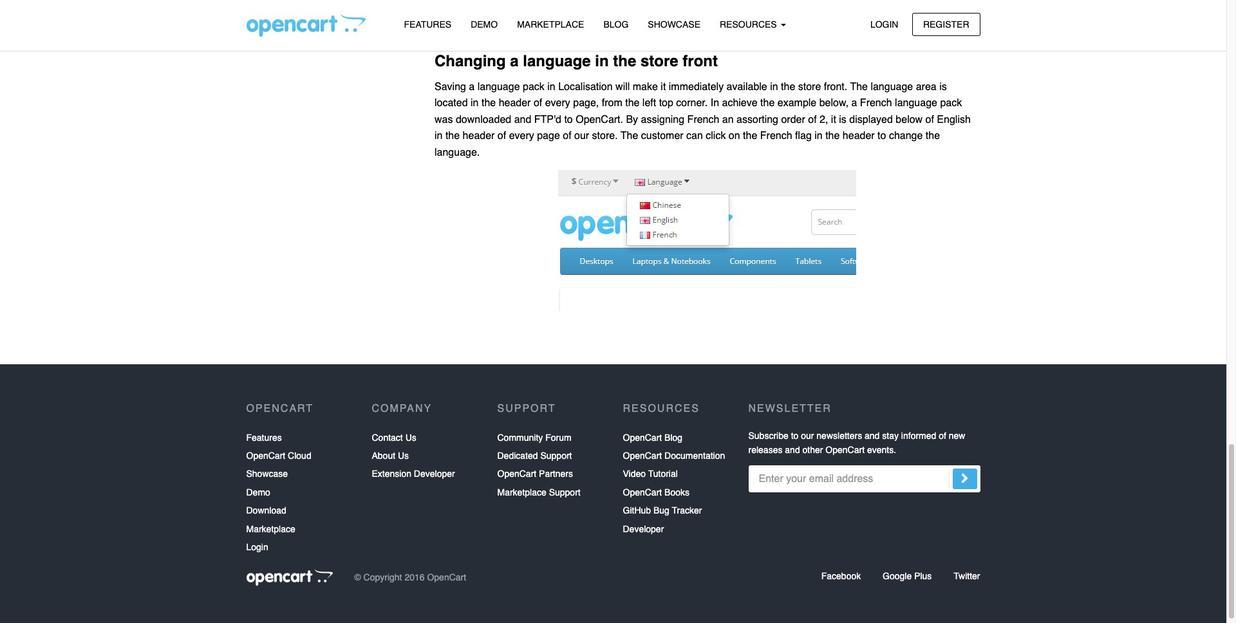 Task type: locate. For each thing, give the bounding box(es) containing it.
1 horizontal spatial it
[[831, 114, 836, 125]]

us right about at the left bottom of the page
[[398, 451, 409, 461]]

the
[[850, 81, 868, 92], [621, 130, 638, 142]]

our inside saving a language pack in localisation will make it immediately available in the store front. the language area is located in the header of every page, from the left top corner. in achieve the example below, a french language pack was downloaded and ftp'd to opencart. by assigning french an assorting order of 2, it is displayed below of english in the header of every page of our store. the customer can click on the french flag in the header to change the language.
[[574, 130, 589, 142]]

dedicated
[[497, 451, 538, 461]]

demo up download
[[246, 487, 270, 498]]

store up make
[[641, 52, 678, 70]]

header up downloaded
[[499, 97, 531, 109]]

and left 'other' at bottom
[[785, 445, 800, 455]]

marketplace link
[[507, 14, 594, 36], [246, 520, 295, 538]]

1 vertical spatial showcase
[[246, 469, 288, 479]]

opencart inside opencart cloud link
[[246, 451, 285, 461]]

0 horizontal spatial marketplace link
[[246, 520, 295, 538]]

0 horizontal spatial store
[[641, 52, 678, 70]]

1 vertical spatial our
[[801, 431, 814, 441]]

of right below
[[926, 114, 934, 125]]

the up the assorting
[[760, 97, 775, 109]]

opencart books
[[623, 487, 690, 498]]

support down partners
[[549, 487, 581, 498]]

login down name
[[870, 19, 899, 29]]

1 vertical spatial login
[[246, 542, 268, 552]]

1 vertical spatial blog
[[665, 432, 683, 443]]

showcase down opencart cloud link
[[246, 469, 288, 479]]

login for right login link
[[870, 19, 899, 29]]

login link left register link
[[859, 13, 909, 36]]

is left saved
[[755, 5, 763, 17]]

0 vertical spatial the
[[850, 81, 868, 92]]

1 horizontal spatial pack
[[940, 97, 962, 109]]

and
[[514, 114, 531, 125], [865, 431, 880, 441], [785, 445, 800, 455]]

2 vertical spatial is
[[839, 114, 847, 125]]

1 horizontal spatial login link
[[859, 13, 909, 36]]

opencart down dedicated
[[497, 469, 536, 479]]

immediately
[[669, 81, 724, 92]]

1 vertical spatial a
[[469, 81, 475, 92]]

community forum
[[497, 432, 572, 443]]

under
[[513, 22, 539, 33]]

1 horizontal spatial features
[[404, 19, 451, 30]]

to inside subscribe to our newsletters and stay informed of new releases and other opencart events.
[[791, 431, 799, 441]]

0 horizontal spatial features link
[[246, 429, 282, 447]]

video tutorial
[[623, 469, 678, 479]]

contact us
[[372, 432, 416, 443]]

the up make
[[613, 52, 636, 70]]

0 vertical spatial features link
[[394, 14, 461, 36]]

marketplace link up "changing a language in the store front"
[[507, 14, 594, 36]]

1 horizontal spatial showcase link
[[638, 14, 710, 36]]

1 vertical spatial demo
[[246, 487, 270, 498]]

about
[[372, 451, 395, 461]]

0 vertical spatial marketplace
[[517, 19, 584, 30]]

marketplace
[[517, 19, 584, 30], [497, 487, 546, 498], [246, 524, 295, 534]]

is down below, on the top right of the page
[[839, 114, 847, 125]]

opencart for opencart books
[[623, 487, 662, 498]]

demo link up download
[[246, 483, 270, 502]]

0 vertical spatial a
[[510, 52, 519, 70]]

0 vertical spatial showcase
[[648, 19, 701, 30]]

resources down saved
[[720, 19, 779, 30]]

1 horizontal spatial demo
[[471, 19, 498, 30]]

french down order in the right of the page
[[760, 130, 792, 142]]

1 horizontal spatial features link
[[394, 14, 461, 36]]

extension
[[372, 469, 411, 479]]

list
[[497, 22, 510, 33]]

marketplace support link
[[497, 483, 581, 502]]

opencart inside opencart documentation link
[[623, 451, 662, 461]]

1 horizontal spatial will
[[916, 5, 930, 17]]

developer down github
[[623, 524, 664, 534]]

on
[[729, 130, 740, 142]]

community forum link
[[497, 429, 572, 447]]

opencart inside opencart books link
[[623, 487, 662, 498]]

by
[[626, 114, 638, 125]]

showcase link up front
[[638, 14, 710, 36]]

page,
[[573, 97, 599, 109]]

demo up changing
[[471, 19, 498, 30]]

0 horizontal spatial our
[[574, 130, 589, 142]]

the up example
[[781, 81, 795, 92]]

0 horizontal spatial it
[[661, 81, 666, 92]]

in right available
[[770, 81, 778, 92]]

and up events.
[[865, 431, 880, 441]]

pack up english at the right of the page
[[940, 97, 962, 109]]

2 vertical spatial a
[[852, 97, 857, 109]]

1 vertical spatial is
[[940, 81, 947, 92]]

support up partners
[[540, 451, 572, 461]]

pack
[[523, 81, 545, 92], [940, 97, 962, 109]]

google plus link
[[883, 571, 932, 582]]

1 horizontal spatial every
[[545, 97, 570, 109]]

opencart documentation
[[623, 451, 725, 461]]

features up opencart cloud
[[246, 432, 282, 443]]

a down under
[[510, 52, 519, 70]]

showcase down "after"
[[648, 19, 701, 30]]

a for saving
[[469, 81, 475, 92]]

developer
[[414, 469, 455, 479], [623, 524, 664, 534]]

flag
[[795, 130, 812, 142]]

language left list
[[452, 22, 494, 33]]

developer right "extension"
[[414, 469, 455, 479]]

a right below, on the top right of the page
[[852, 97, 857, 109]]

contact
[[372, 432, 403, 443]]

0 vertical spatial pack
[[523, 81, 545, 92]]

to
[[525, 5, 533, 17], [564, 114, 573, 125], [878, 130, 886, 142], [791, 431, 799, 441]]

opencart up github
[[623, 487, 662, 498]]

ftp'd
[[534, 114, 561, 125]]

2 horizontal spatial a
[[852, 97, 857, 109]]

1 horizontal spatial store
[[798, 81, 821, 92]]

click
[[706, 130, 726, 142]]

every left page
[[509, 130, 534, 142]]

the down "by"
[[621, 130, 638, 142]]

support
[[497, 403, 556, 415], [540, 451, 572, 461], [549, 487, 581, 498]]

example
[[778, 97, 817, 109]]

every up ftp'd
[[545, 97, 570, 109]]

0 vertical spatial login link
[[859, 13, 909, 36]]

every
[[545, 97, 570, 109], [509, 130, 534, 142]]

facebook link
[[821, 571, 861, 582]]

video
[[623, 469, 646, 479]]

will right name
[[916, 5, 930, 17]]

will inside saving a language pack in localisation will make it immediately available in the store front. the language area is located in the header of every page, from the left top corner. in achieve the example below, a french language pack was downloaded and ftp'd to opencart. by assigning french an assorting order of 2, it is displayed below of english in the header of every page of our store. the customer can click on the french flag in the header to change the language.
[[616, 81, 630, 92]]

opencart image
[[246, 569, 333, 586]]

forum
[[545, 432, 572, 443]]

opencart inside opencart partners link
[[497, 469, 536, 479]]

header down downloaded
[[463, 130, 495, 142]]

1 vertical spatial it
[[831, 114, 836, 125]]

opencart partners link
[[497, 465, 573, 483]]

below
[[896, 114, 923, 125]]

1 horizontal spatial and
[[785, 445, 800, 455]]

1 horizontal spatial blog
[[665, 432, 683, 443]]

marketplace down opencart partners link
[[497, 487, 546, 498]]

features link up changing
[[394, 14, 461, 36]]

stay
[[882, 431, 899, 441]]

0 horizontal spatial the
[[621, 130, 638, 142]]

1 vertical spatial showcase link
[[246, 465, 288, 483]]

us for about us
[[398, 451, 409, 461]]

pack up ftp'd
[[523, 81, 545, 92]]

login link down download link
[[246, 538, 268, 557]]

google plus
[[883, 571, 932, 582]]

1 vertical spatial french
[[687, 114, 719, 125]]

1 horizontal spatial is
[[839, 114, 847, 125]]

will up 'from'
[[616, 81, 630, 92]]

extension developer
[[372, 469, 455, 479]]

marketplace link down download
[[246, 520, 295, 538]]

demo link up changing
[[461, 14, 507, 36]]

1 horizontal spatial resources
[[720, 19, 779, 30]]

opencart up opencart cloud
[[246, 403, 314, 415]]

opencart cloud link
[[246, 447, 311, 465]]

blog link
[[594, 14, 638, 36]]

a right 'saving'
[[469, 81, 475, 92]]

1 vertical spatial us
[[398, 451, 409, 461]]

and left ftp'd
[[514, 114, 531, 125]]

0 vertical spatial features
[[404, 19, 451, 30]]

localisation
[[558, 81, 613, 92]]

the down english at the right of the page
[[926, 130, 940, 142]]

login link
[[859, 13, 909, 36], [246, 538, 268, 557]]

0 vertical spatial french
[[860, 97, 892, 109]]

github
[[623, 506, 651, 516]]

0 horizontal spatial login
[[246, 542, 268, 552]]

0 horizontal spatial showcase
[[246, 469, 288, 479]]

1 horizontal spatial showcase
[[648, 19, 701, 30]]

marketplace for marketplace link to the right
[[517, 19, 584, 30]]

top
[[659, 97, 673, 109]]

located
[[435, 97, 468, 109]]

2 vertical spatial french
[[760, 130, 792, 142]]

1 vertical spatial developer
[[623, 524, 664, 534]]

1 horizontal spatial the
[[850, 81, 868, 92]]

1 vertical spatial support
[[540, 451, 572, 461]]

dedicated support link
[[497, 447, 572, 465]]

documentation
[[665, 451, 725, 461]]

download link
[[246, 502, 286, 520]]

newsletters
[[817, 431, 862, 441]]

saving a language pack in localisation will make it immediately available in the store front. the language area is located in the header of every page, from the left top corner. in achieve the example below, a french language pack was downloaded and ftp'd to opencart. by assigning french an assorting order of 2, it is displayed below of english in the header of every page of our store. the customer can click on the french flag in the header to change the language.
[[435, 81, 971, 158]]

marketplace down see
[[517, 19, 584, 30]]

opencart up opencart documentation
[[623, 432, 662, 443]]

support inside the dedicated support "link"
[[540, 451, 572, 461]]

to right subscribe
[[791, 431, 799, 441]]

french up 'can'
[[687, 114, 719, 125]]

1 vertical spatial will
[[616, 81, 630, 92]]

1 vertical spatial pack
[[940, 97, 962, 109]]

0 horizontal spatial and
[[514, 114, 531, 125]]

features link up opencart cloud
[[246, 429, 282, 447]]

0 vertical spatial store
[[641, 52, 678, 70]]

twitter link
[[954, 571, 980, 582]]

0 vertical spatial login
[[870, 19, 899, 29]]

blog up opencart documentation
[[665, 432, 683, 443]]

opencart up video tutorial
[[623, 451, 662, 461]]

0 horizontal spatial resources
[[623, 403, 700, 415]]

opencart inside opencart blog link
[[623, 432, 662, 443]]

blog down "are" on the top of the page
[[604, 19, 629, 30]]

0 horizontal spatial header
[[463, 130, 495, 142]]

other
[[803, 445, 823, 455]]

0 vertical spatial demo link
[[461, 14, 507, 36]]

it up top at the right of the page
[[661, 81, 666, 92]]

our inside subscribe to our newsletters and stay informed of new releases and other opencart events.
[[801, 431, 814, 441]]

our
[[574, 130, 589, 142], [801, 431, 814, 441]]

opencart blog link
[[623, 429, 683, 447]]

1 vertical spatial features
[[246, 432, 282, 443]]

marketplace down download link
[[246, 524, 295, 534]]

support inside marketplace support link
[[549, 487, 581, 498]]

features up changing
[[404, 19, 451, 30]]

copyright
[[364, 573, 402, 583]]

1 vertical spatial resources
[[623, 403, 700, 415]]

newsletter
[[749, 403, 832, 415]]

us right the contact
[[405, 432, 416, 443]]

1 horizontal spatial french
[[760, 130, 792, 142]]

opencart for opencart documentation
[[623, 451, 662, 461]]

angle right image
[[961, 471, 969, 486]]

showcase
[[648, 19, 701, 30], [246, 469, 288, 479]]

of down downloaded
[[498, 130, 506, 142]]

front.
[[824, 81, 847, 92]]

can
[[686, 130, 703, 142]]

1 vertical spatial demo link
[[246, 483, 270, 502]]

of left new
[[939, 431, 946, 441]]

0 vertical spatial resources
[[720, 19, 779, 30]]

marketplace support
[[497, 487, 581, 498]]

1 vertical spatial features link
[[246, 429, 282, 447]]

0 vertical spatial will
[[916, 5, 930, 17]]

1 horizontal spatial a
[[510, 52, 519, 70]]

our up 'other' at bottom
[[801, 431, 814, 441]]

0 horizontal spatial is
[[755, 5, 763, 17]]

to right ftp'd
[[564, 114, 573, 125]]

the up language.
[[445, 130, 460, 142]]

french up displayed
[[860, 97, 892, 109]]

0 horizontal spatial developer
[[414, 469, 455, 479]]

showcase link down opencart cloud
[[246, 465, 288, 483]]

resources up opencart blog
[[623, 403, 700, 415]]

0 vertical spatial every
[[545, 97, 570, 109]]

opencart partners
[[497, 469, 573, 479]]

1 vertical spatial and
[[865, 431, 880, 441]]

0 horizontal spatial blog
[[604, 19, 629, 30]]

login down download link
[[246, 542, 268, 552]]

features for opencart cloud
[[246, 432, 282, 443]]

developer link
[[623, 520, 664, 538]]

corner.
[[676, 97, 708, 109]]

achieve
[[722, 97, 758, 109]]

support up community
[[497, 403, 556, 415]]

language up below
[[895, 97, 937, 109]]

0 horizontal spatial every
[[509, 130, 534, 142]]

2 horizontal spatial french
[[860, 97, 892, 109]]

what
[[556, 5, 578, 17]]

0 horizontal spatial demo link
[[246, 483, 270, 502]]

demo link
[[461, 14, 507, 36], [246, 483, 270, 502]]

store
[[641, 52, 678, 70], [798, 81, 821, 92]]

store up example
[[798, 81, 821, 92]]

in right appear
[[968, 5, 976, 17]]

opencart books link
[[623, 483, 690, 502]]

of up ftp'd
[[534, 97, 542, 109]]

opencart left 'cloud'
[[246, 451, 285, 461]]

2 vertical spatial marketplace
[[246, 524, 295, 534]]

opencart
[[246, 403, 314, 415], [623, 432, 662, 443], [826, 445, 865, 455], [246, 451, 285, 461], [623, 451, 662, 461], [497, 469, 536, 479], [623, 487, 662, 498], [427, 573, 466, 583]]

our left store.
[[574, 130, 589, 142]]

0 vertical spatial our
[[574, 130, 589, 142]]

0 vertical spatial blog
[[604, 19, 629, 30]]

opencart down newsletters
[[826, 445, 865, 455]]

1 vertical spatial store
[[798, 81, 821, 92]]

it right 2,
[[831, 114, 836, 125]]

is right area at the right top of page
[[940, 81, 947, 92]]

header down displayed
[[843, 130, 875, 142]]

to left see
[[525, 5, 533, 17]]

0 horizontal spatial login link
[[246, 538, 268, 557]]

us
[[405, 432, 416, 443], [398, 451, 409, 461]]

is inside to see what fields are required. after the language is saved there, the language name will appear in the language list under localisation>language.
[[755, 5, 763, 17]]

to down displayed
[[878, 130, 886, 142]]

saved
[[765, 5, 793, 17]]

1 vertical spatial marketplace
[[497, 487, 546, 498]]

1 vertical spatial marketplace link
[[246, 520, 295, 538]]

header
[[499, 97, 531, 109], [463, 130, 495, 142], [843, 130, 875, 142]]

0 vertical spatial marketplace link
[[507, 14, 594, 36]]

2 vertical spatial support
[[549, 487, 581, 498]]

0 vertical spatial and
[[514, 114, 531, 125]]

a for changing
[[510, 52, 519, 70]]

us for contact us
[[405, 432, 416, 443]]

the right front. on the top
[[850, 81, 868, 92]]

blog inside blog link
[[604, 19, 629, 30]]

demo
[[471, 19, 498, 30], [246, 487, 270, 498]]



Task type: vqa. For each thing, say whether or not it's contained in the screenshot.
THE CAROUSEL IS ONLY LOCATED ON THE HOME PAGE IN THE DEFAULT.
no



Task type: describe. For each thing, give the bounding box(es) containing it.
the right the there,
[[825, 5, 839, 17]]

was
[[435, 114, 453, 125]]

order
[[781, 114, 805, 125]]

2 horizontal spatial header
[[843, 130, 875, 142]]

showcase for the leftmost the showcase link
[[246, 469, 288, 479]]

the right on
[[743, 130, 757, 142]]

books
[[665, 487, 690, 498]]

register
[[923, 19, 969, 29]]

informed
[[901, 431, 936, 441]]

opencart inside subscribe to our newsletters and stay informed of new releases and other opencart events.
[[826, 445, 865, 455]]

multi language frontend image
[[558, 169, 857, 312]]

releases
[[749, 445, 783, 455]]

language left name
[[842, 5, 885, 17]]

language.
[[435, 147, 480, 158]]

0 horizontal spatial french
[[687, 114, 719, 125]]

about us link
[[372, 447, 409, 465]]

language up downloaded
[[478, 81, 520, 92]]

google
[[883, 571, 912, 582]]

are
[[607, 5, 622, 17]]

dedicated support
[[497, 451, 572, 461]]

language left saved
[[710, 5, 752, 17]]

facebook
[[821, 571, 861, 582]]

fields
[[580, 5, 605, 17]]

required.
[[625, 5, 666, 17]]

support for marketplace
[[549, 487, 581, 498]]

in
[[711, 97, 719, 109]]

0 vertical spatial support
[[497, 403, 556, 415]]

of right page
[[563, 130, 571, 142]]

name
[[887, 5, 913, 17]]

github bug tracker
[[623, 506, 702, 516]]

in up downloaded
[[471, 97, 479, 109]]

cloud
[[288, 451, 311, 461]]

support for dedicated
[[540, 451, 572, 461]]

from
[[602, 97, 622, 109]]

login for the bottommost login link
[[246, 542, 268, 552]]

change
[[889, 130, 923, 142]]

bug
[[653, 506, 670, 516]]

in down was
[[435, 130, 443, 142]]

twitter
[[954, 571, 980, 582]]

1 horizontal spatial demo link
[[461, 14, 507, 36]]

tutorial
[[648, 469, 678, 479]]

opencart cloud
[[246, 451, 311, 461]]

1 vertical spatial every
[[509, 130, 534, 142]]

language up localisation
[[523, 52, 591, 70]]

0 horizontal spatial pack
[[523, 81, 545, 92]]

opencart for opencart partners
[[497, 469, 536, 479]]

assigning
[[641, 114, 685, 125]]

0 horizontal spatial showcase link
[[246, 465, 288, 483]]

opencart for opencart
[[246, 403, 314, 415]]

displayed
[[849, 114, 893, 125]]

features link for opencart cloud
[[246, 429, 282, 447]]

to inside to see what fields are required. after the language is saved there, the language name will appear in the language list under localisation>language.
[[525, 5, 533, 17]]

0 vertical spatial developer
[[414, 469, 455, 479]]

after
[[668, 5, 690, 17]]

0 vertical spatial demo
[[471, 19, 498, 30]]

events.
[[867, 445, 896, 455]]

page
[[537, 130, 560, 142]]

subscribe
[[749, 431, 789, 441]]

store inside saving a language pack in localisation will make it immediately available in the store front. the language area is located in the header of every page, from the left top corner. in achieve the example below, a french language pack was downloaded and ftp'd to opencart. by assigning french an assorting order of 2, it is displayed below of english in the header of every page of our store. the customer can click on the french flag in the header to change the language.
[[798, 81, 821, 92]]

plus
[[914, 571, 932, 582]]

1 vertical spatial login link
[[246, 538, 268, 557]]

will inside to see what fields are required. after the language is saved there, the language name will appear in the language list under localisation>language.
[[916, 5, 930, 17]]

tracker
[[672, 506, 702, 516]]

language left area at the right top of page
[[871, 81, 913, 92]]

opencart.
[[576, 114, 623, 125]]

0 vertical spatial it
[[661, 81, 666, 92]]

localisation>language.
[[542, 22, 651, 33]]

extension developer link
[[372, 465, 455, 483]]

an
[[722, 114, 734, 125]]

Enter your email address text field
[[749, 465, 980, 493]]

0 horizontal spatial demo
[[246, 487, 270, 498]]

marketplace for marketplace support
[[497, 487, 546, 498]]

customer
[[641, 130, 684, 142]]

©
[[354, 573, 361, 583]]

marketplace for the bottom marketplace link
[[246, 524, 295, 534]]

in right flag
[[815, 130, 823, 142]]

features for demo
[[404, 19, 451, 30]]

the up "by"
[[625, 97, 640, 109]]

store.
[[592, 130, 618, 142]]

company
[[372, 403, 432, 415]]

make
[[633, 81, 658, 92]]

opencart documentation link
[[623, 447, 725, 465]]

assorting
[[737, 114, 778, 125]]

in up ftp'd
[[547, 81, 555, 92]]

resources link
[[710, 14, 796, 36]]

the up changing
[[435, 22, 449, 33]]

register link
[[912, 13, 980, 36]]

1 horizontal spatial header
[[499, 97, 531, 109]]

contact us link
[[372, 429, 416, 447]]

2 horizontal spatial is
[[940, 81, 947, 92]]

© copyright 2016 opencart
[[354, 573, 466, 583]]

see
[[536, 5, 553, 17]]

downloaded
[[456, 114, 511, 125]]

and inside saving a language pack in localisation will make it immediately available in the store front. the language area is located in the header of every page, from the left top corner. in achieve the example below, a french language pack was downloaded and ftp'd to opencart. by assigning french an assorting order of 2, it is displayed below of english in the header of every page of our store. the customer can click on the french flag in the header to change the language.
[[514, 114, 531, 125]]

github bug tracker link
[[623, 502, 702, 520]]

opencart - open source shopping cart solution image
[[246, 14, 365, 37]]

front
[[683, 52, 718, 70]]

the down 2,
[[826, 130, 840, 142]]

blog inside opencart blog link
[[665, 432, 683, 443]]

saving
[[435, 81, 466, 92]]

features link for demo
[[394, 14, 461, 36]]

below,
[[819, 97, 849, 109]]

about us
[[372, 451, 409, 461]]

1 horizontal spatial developer
[[623, 524, 664, 534]]

of left 2,
[[808, 114, 817, 125]]

to see what fields are required. after the language is saved there, the language name will appear in the language list under localisation>language.
[[435, 5, 976, 33]]

appear
[[933, 5, 965, 17]]

english
[[937, 114, 971, 125]]

area
[[916, 81, 937, 92]]

opencart right the '2016'
[[427, 573, 466, 583]]

showcase for the rightmost the showcase link
[[648, 19, 701, 30]]

1 horizontal spatial marketplace link
[[507, 14, 594, 36]]

opencart blog
[[623, 432, 683, 443]]

new
[[949, 431, 965, 441]]

opencart for opencart blog
[[623, 432, 662, 443]]

the right "after"
[[693, 5, 707, 17]]

in inside to see what fields are required. after the language is saved there, the language name will appear in the language list under localisation>language.
[[968, 5, 976, 17]]

opencart for opencart cloud
[[246, 451, 285, 461]]

subscribe to our newsletters and stay informed of new releases and other opencart events.
[[749, 431, 965, 455]]

changing a language in the store front
[[435, 52, 718, 70]]

the up downloaded
[[482, 97, 496, 109]]

in up localisation
[[595, 52, 609, 70]]

2 horizontal spatial and
[[865, 431, 880, 441]]

of inside subscribe to our newsletters and stay informed of new releases and other opencart events.
[[939, 431, 946, 441]]

video tutorial link
[[623, 465, 678, 483]]



